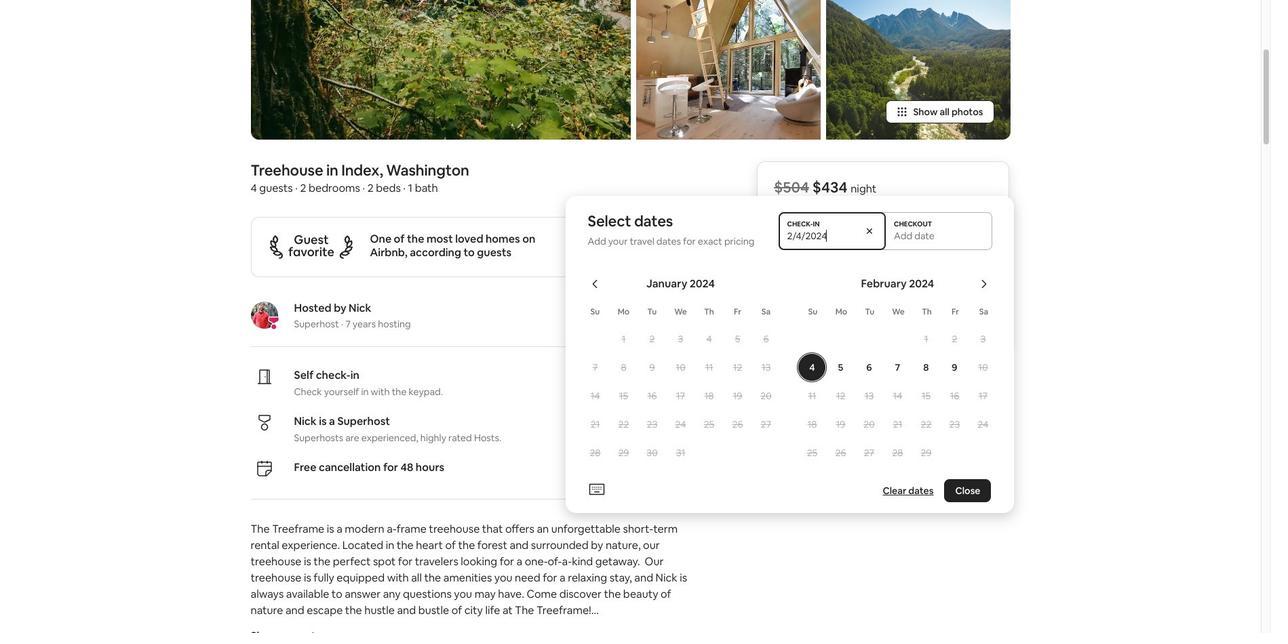 Task type: locate. For each thing, give the bounding box(es) containing it.
the treeframe cabin image 3 image
[[636, 0, 821, 140]]

calendar application
[[566, 263, 1272, 497]]

Add date text field
[[894, 230, 985, 243]]

MM/DD/YYYY text field
[[788, 230, 854, 243]]



Task type: vqa. For each thing, say whether or not it's contained in the screenshot.
4.99 out of 5 average rating,  289 reviews image
no



Task type: describe. For each thing, give the bounding box(es) containing it.
nestled at the foot of the gunn peaks and mt. baring image
[[826, 0, 1011, 140]]

host profile picture image
[[251, 302, 278, 329]]

the treeframe cabin image 1 image
[[251, 0, 631, 140]]



